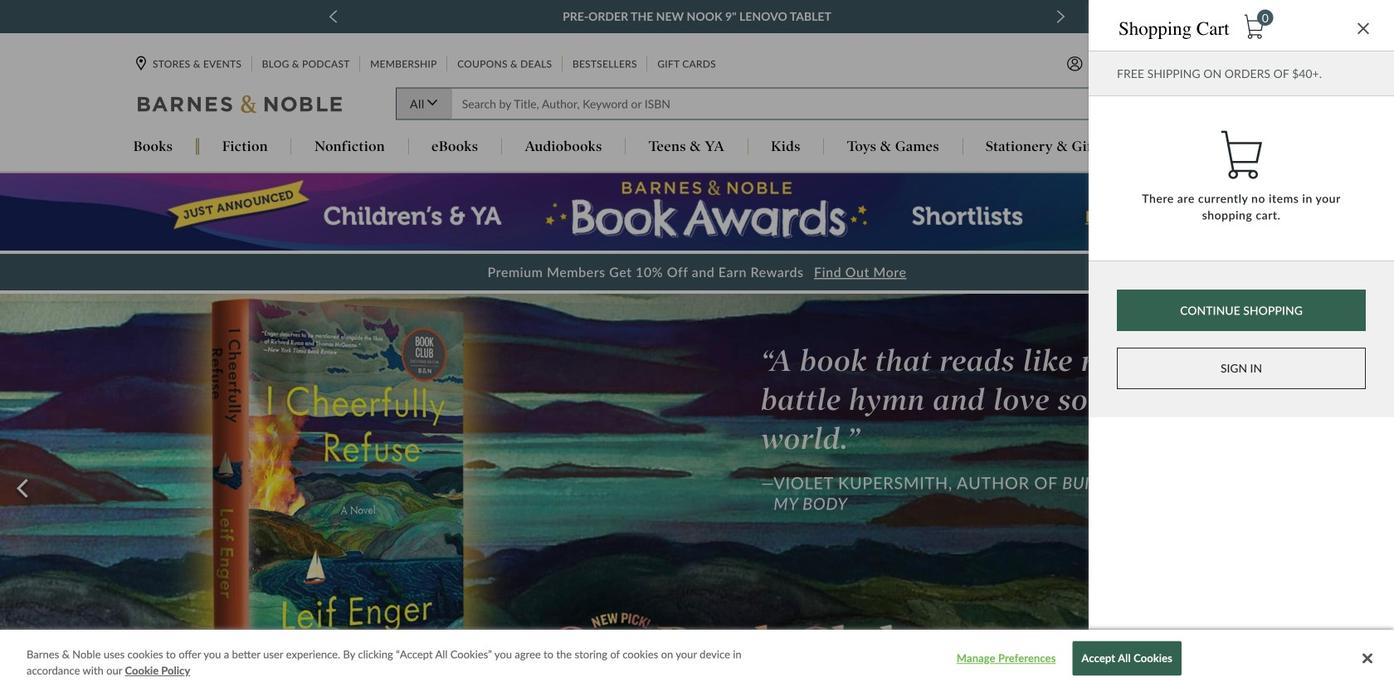 Task type: describe. For each thing, give the bounding box(es) containing it.
our book club pick: i cheerfully refuse image
[[0, 242, 1394, 687]]

nook press cart image
[[1221, 129, 1262, 181]]

search image
[[1123, 96, 1141, 113]]

just announced the barnes & noble children's & ya book awards shortlists.  explore now image
[[0, 173, 1394, 251]]



Task type: locate. For each thing, give the bounding box(es) containing it.
privacy alert dialog
[[0, 630, 1394, 687]]

previous slide / item image
[[329, 10, 337, 23]]

logo image
[[138, 94, 344, 117]]

main content
[[0, 172, 1394, 687]]

None field
[[451, 88, 1108, 120]]

next slide / item image
[[1057, 10, 1065, 23]]

cart image
[[1243, 15, 1265, 39]]



Task type: vqa. For each thing, say whether or not it's contained in the screenshot.
Our Book Club Pick: I Cheerfully Refuse 'image'
yes



